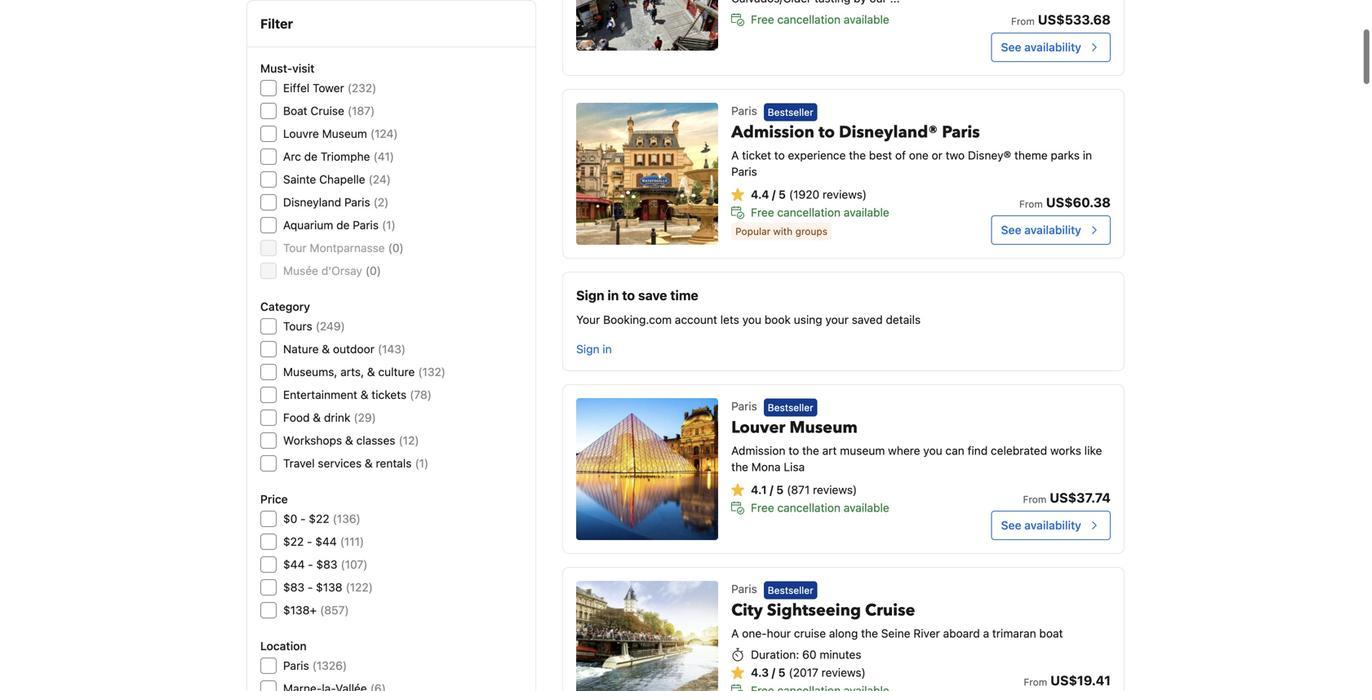 Task type: describe. For each thing, give the bounding box(es) containing it.
with
[[773, 226, 793, 237]]

boat cruise (187)
[[283, 104, 375, 118]]

1 free from the top
[[751, 13, 774, 26]]

0 vertical spatial you
[[743, 313, 762, 326]]

4.4
[[751, 188, 769, 201]]

- for $44
[[308, 558, 313, 571]]

availability for admission to disneyland® paris
[[1025, 223, 1082, 237]]

tours (249)
[[283, 320, 345, 333]]

(78)
[[410, 388, 432, 402]]

drink
[[324, 411, 350, 424]]

find
[[968, 444, 988, 457]]

$0 - $22 (136)
[[283, 512, 361, 526]]

visit
[[292, 62, 315, 75]]

5 for louver
[[776, 483, 784, 497]]

admission inside louver museum admission to the art museum where you can find celebrated works like the mona lisa
[[731, 444, 786, 457]]

groups
[[796, 226, 828, 237]]

culture
[[378, 365, 415, 379]]

disneyland
[[283, 195, 341, 209]]

save
[[638, 288, 667, 303]]

duration:
[[751, 648, 799, 661]]

louver
[[731, 417, 786, 439]]

details
[[886, 313, 921, 326]]

(2017
[[789, 666, 819, 679]]

entertainment
[[283, 388, 357, 402]]

one
[[909, 148, 929, 162]]

louvre museum (124)
[[283, 127, 398, 140]]

louver museum image
[[576, 398, 718, 540]]

admission inside admission to disneyland® paris a ticket to experience the best of one or two disney® theme parks in paris
[[731, 121, 815, 144]]

(232)
[[347, 81, 377, 95]]

private mont saint-michel trip from paris by minivan with calvados tasting image
[[576, 0, 718, 51]]

the left the 'mona'
[[731, 460, 748, 474]]

theme
[[1015, 148, 1048, 162]]

cruise inside city sightseeing cruise a one-hour cruise along the seine river aboard a trimaran boat
[[865, 599, 915, 622]]

(1920
[[789, 188, 820, 201]]

to up experience
[[819, 121, 835, 144]]

a
[[983, 627, 989, 640]]

museum for louver
[[790, 417, 858, 439]]

available for museum
[[844, 501, 889, 514]]

from for us$60.38
[[1019, 198, 1043, 210]]

0 horizontal spatial cruise
[[311, 104, 344, 118]]

city sightseeing cruise a one-hour cruise along the seine river aboard a trimaran boat
[[731, 599, 1063, 640]]

from for us$19.41
[[1024, 677, 1047, 688]]

reviews) for museum
[[813, 483, 857, 497]]

eiffel
[[283, 81, 310, 95]]

1 vertical spatial (1)
[[415, 457, 429, 470]]

1 available from the top
[[844, 13, 889, 26]]

seine
[[881, 627, 911, 640]]

available for to
[[844, 206, 889, 219]]

(132)
[[418, 365, 446, 379]]

nature & outdoor (143)
[[283, 342, 406, 356]]

your booking.com account lets you book using your saved details
[[576, 313, 921, 326]]

(136)
[[333, 512, 361, 526]]

musée d'orsay (0)
[[283, 264, 381, 278]]

tour
[[283, 241, 307, 255]]

(122)
[[346, 581, 373, 594]]

1 horizontal spatial $22
[[309, 512, 329, 526]]

see availability for admission to disneyland® paris
[[1001, 223, 1082, 237]]

1 cancellation from the top
[[777, 13, 841, 26]]

(24)
[[369, 173, 391, 186]]

paris up two
[[942, 121, 980, 144]]

from us$60.38
[[1019, 195, 1111, 210]]

workshops & classes (12)
[[283, 434, 419, 447]]

best
[[869, 148, 892, 162]]

de for aquarium
[[336, 218, 350, 232]]

& for outdoor
[[322, 342, 330, 356]]

a inside city sightseeing cruise a one-hour cruise along the seine river aboard a trimaran boat
[[731, 627, 739, 640]]

aquarium
[[283, 218, 333, 232]]

two
[[946, 148, 965, 162]]

bestseller for museum
[[768, 402, 814, 413]]

paris up city
[[731, 582, 757, 596]]

/ for louver
[[770, 483, 773, 497]]

the inside admission to disneyland® paris a ticket to experience the best of one or two disney® theme parks in paris
[[849, 148, 866, 162]]

1 availability from the top
[[1025, 40, 1082, 54]]

disneyland paris (2)
[[283, 195, 389, 209]]

your
[[826, 313, 849, 326]]

chapelle
[[319, 173, 365, 186]]

cancellation for museum
[[777, 501, 841, 514]]

4.4 / 5 (1920 reviews)
[[751, 188, 867, 201]]

paris (1326)
[[283, 659, 347, 673]]

food & drink (29)
[[283, 411, 376, 424]]

booking.com
[[603, 313, 672, 326]]

(871
[[787, 483, 810, 497]]

lisa
[[784, 460, 805, 474]]

paris left (2)
[[344, 195, 370, 209]]

(124)
[[370, 127, 398, 140]]

tower
[[313, 81, 344, 95]]

the left art
[[802, 444, 819, 457]]

1 see from the top
[[1001, 40, 1022, 54]]

price
[[260, 493, 288, 506]]

entertainment & tickets (78)
[[283, 388, 432, 402]]

musée
[[283, 264, 318, 278]]

in inside admission to disneyland® paris a ticket to experience the best of one or two disney® theme parks in paris
[[1083, 148, 1092, 162]]

2 vertical spatial 5
[[778, 666, 786, 679]]

paris up ticket
[[731, 104, 757, 118]]

paris down 'location'
[[283, 659, 309, 673]]

where
[[888, 444, 920, 457]]

aboard
[[943, 627, 980, 640]]

boat
[[283, 104, 307, 118]]

rentals
[[376, 457, 412, 470]]

your
[[576, 313, 600, 326]]

mona
[[752, 460, 781, 474]]

(2)
[[374, 195, 389, 209]]

celebrated
[[991, 444, 1047, 457]]

from for us$37.74
[[1023, 494, 1047, 505]]

(0) for musée d'orsay (0)
[[366, 264, 381, 278]]

from us$19.41
[[1024, 673, 1111, 689]]

sign for sign in to save time
[[576, 288, 605, 303]]

(41)
[[373, 150, 394, 163]]

0 horizontal spatial $22
[[283, 535, 304, 549]]

- for $83
[[308, 581, 313, 594]]

(857)
[[320, 604, 349, 617]]

(1326)
[[312, 659, 347, 673]]

reviews) for to
[[823, 188, 867, 201]]

museums, arts, & culture (132)
[[283, 365, 446, 379]]

in for sign in to save time
[[608, 288, 619, 303]]

& for classes
[[345, 434, 353, 447]]

eiffel tower (232)
[[283, 81, 377, 95]]

1 free cancellation available from the top
[[751, 13, 889, 26]]

montparnasse
[[310, 241, 385, 255]]

popular
[[735, 226, 771, 237]]

sign in to save time
[[576, 288, 699, 303]]



Task type: locate. For each thing, give the bounding box(es) containing it.
- left $138
[[308, 581, 313, 594]]

& up travel services & rentals (1) on the bottom of page
[[345, 434, 353, 447]]

travel
[[283, 457, 315, 470]]

free for louver
[[751, 501, 774, 514]]

you left can
[[923, 444, 942, 457]]

2 vertical spatial available
[[844, 501, 889, 514]]

(29)
[[354, 411, 376, 424]]

(0) for tour montparnasse (0)
[[388, 241, 404, 255]]

0 vertical spatial see availability
[[1001, 40, 1082, 54]]

1 vertical spatial 5
[[776, 483, 784, 497]]

5 left (871
[[776, 483, 784, 497]]

a left ticket
[[731, 148, 739, 162]]

1 vertical spatial cancellation
[[777, 206, 841, 219]]

free cancellation available
[[751, 13, 889, 26], [751, 206, 889, 219], [751, 501, 889, 514]]

de up tour montparnasse (0)
[[336, 218, 350, 232]]

0 vertical spatial (0)
[[388, 241, 404, 255]]

sign inside sign in link
[[576, 342, 600, 356]]

availability for louver museum
[[1025, 519, 1082, 532]]

0 horizontal spatial (0)
[[366, 264, 381, 278]]

0 horizontal spatial de
[[304, 150, 318, 163]]

aquarium de paris (1)
[[283, 218, 396, 232]]

/
[[772, 188, 776, 201], [770, 483, 773, 497], [772, 666, 775, 679]]

from left the "us$533.68"
[[1011, 16, 1035, 27]]

see down celebrated
[[1001, 519, 1022, 532]]

us$37.74
[[1050, 490, 1111, 506]]

0 vertical spatial cancellation
[[777, 13, 841, 26]]

2 vertical spatial see availability
[[1001, 519, 1082, 532]]

2 vertical spatial see
[[1001, 519, 1022, 532]]

1 vertical spatial admission
[[731, 444, 786, 457]]

sign down your on the top left of page
[[576, 342, 600, 356]]

3 free from the top
[[751, 501, 774, 514]]

$44 down $22 - $44 (111)
[[283, 558, 305, 571]]

0 vertical spatial de
[[304, 150, 318, 163]]

1 horizontal spatial de
[[336, 218, 350, 232]]

to
[[819, 121, 835, 144], [774, 148, 785, 162], [622, 288, 635, 303], [789, 444, 799, 457]]

de for arc
[[304, 150, 318, 163]]

1 vertical spatial see availability
[[1001, 223, 1082, 237]]

5 for admission
[[779, 188, 786, 201]]

museum inside louver museum admission to the art museum where you can find celebrated works like the mona lisa
[[790, 417, 858, 439]]

nature
[[283, 342, 319, 356]]

bestseller for sightseeing
[[768, 585, 814, 596]]

availability down from us$533.68
[[1025, 40, 1082, 54]]

5 down duration:
[[778, 666, 786, 679]]

$83
[[316, 558, 338, 571], [283, 581, 305, 594]]

1 vertical spatial see
[[1001, 223, 1022, 237]]

0 vertical spatial available
[[844, 13, 889, 26]]

see availability for louver museum
[[1001, 519, 1082, 532]]

free for admission
[[751, 206, 774, 219]]

2 vertical spatial /
[[772, 666, 775, 679]]

1 vertical spatial $44
[[283, 558, 305, 571]]

1 vertical spatial (0)
[[366, 264, 381, 278]]

tours
[[283, 320, 312, 333]]

paris down ticket
[[731, 165, 757, 178]]

5 left (1920
[[779, 188, 786, 201]]

paris down (2)
[[353, 218, 379, 232]]

experience
[[788, 148, 846, 162]]

cancellation for to
[[777, 206, 841, 219]]

from left us$37.74
[[1023, 494, 1047, 505]]

1 horizontal spatial $44
[[315, 535, 337, 549]]

$138+ (857)
[[283, 604, 349, 617]]

3 cancellation from the top
[[777, 501, 841, 514]]

& down museums, arts, & culture (132)
[[361, 388, 369, 402]]

2 bestseller from the top
[[768, 402, 814, 413]]

filter
[[260, 16, 293, 31]]

museum for louvre
[[322, 127, 367, 140]]

1 vertical spatial reviews)
[[813, 483, 857, 497]]

reviews) right (1920
[[823, 188, 867, 201]]

& for tickets
[[361, 388, 369, 402]]

1 vertical spatial available
[[844, 206, 889, 219]]

time
[[670, 288, 699, 303]]

2 a from the top
[[731, 627, 739, 640]]

2 cancellation from the top
[[777, 206, 841, 219]]

$22 up $22 - $44 (111)
[[309, 512, 329, 526]]

0 vertical spatial free
[[751, 13, 774, 26]]

2 vertical spatial availability
[[1025, 519, 1082, 532]]

$138+
[[283, 604, 317, 617]]

to inside louver museum admission to the art museum where you can find celebrated works like the mona lisa
[[789, 444, 799, 457]]

you right "lets"
[[743, 313, 762, 326]]

museum up triomphe
[[322, 127, 367, 140]]

a left one-
[[731, 627, 739, 640]]

1 horizontal spatial $83
[[316, 558, 338, 571]]

2 admission from the top
[[731, 444, 786, 457]]

de right arc
[[304, 150, 318, 163]]

1 vertical spatial free
[[751, 206, 774, 219]]

0 vertical spatial free cancellation available
[[751, 13, 889, 26]]

4.3 / 5 (2017 reviews)
[[751, 666, 866, 679]]

2 vertical spatial free
[[751, 501, 774, 514]]

hour
[[767, 627, 791, 640]]

disney®
[[968, 148, 1011, 162]]

$22 - $44 (111)
[[283, 535, 364, 549]]

3 see from the top
[[1001, 519, 1022, 532]]

1 see availability from the top
[[1001, 40, 1082, 54]]

in down booking.com
[[603, 342, 612, 356]]

- for $22
[[307, 535, 312, 549]]

0 horizontal spatial $83
[[283, 581, 305, 594]]

1 vertical spatial $22
[[283, 535, 304, 549]]

0 vertical spatial $22
[[309, 512, 329, 526]]

the
[[849, 148, 866, 162], [802, 444, 819, 457], [731, 460, 748, 474], [861, 627, 878, 640]]

river
[[914, 627, 940, 640]]

/ right 4.4
[[772, 188, 776, 201]]

bestseller
[[768, 106, 814, 118], [768, 402, 814, 413], [768, 585, 814, 596]]

1 vertical spatial cruise
[[865, 599, 915, 622]]

boat
[[1039, 627, 1063, 640]]

2 sign from the top
[[576, 342, 600, 356]]

to left save in the top left of the page
[[622, 288, 635, 303]]

0 vertical spatial reviews)
[[823, 188, 867, 201]]

1 horizontal spatial (0)
[[388, 241, 404, 255]]

museum
[[322, 127, 367, 140], [790, 417, 858, 439]]

0 vertical spatial cruise
[[311, 104, 344, 118]]

de
[[304, 150, 318, 163], [336, 218, 350, 232]]

see for louver museum
[[1001, 519, 1022, 532]]

3 available from the top
[[844, 501, 889, 514]]

0 vertical spatial $44
[[315, 535, 337, 549]]

1 horizontal spatial cruise
[[865, 599, 915, 622]]

d'orsay
[[321, 264, 362, 278]]

1 vertical spatial $83
[[283, 581, 305, 594]]

/ right the 4.3
[[772, 666, 775, 679]]

2 available from the top
[[844, 206, 889, 219]]

see down from us$533.68
[[1001, 40, 1022, 54]]

0 vertical spatial /
[[772, 188, 776, 201]]

3 availability from the top
[[1025, 519, 1082, 532]]

from left us$60.38
[[1019, 198, 1043, 210]]

1 admission from the top
[[731, 121, 815, 144]]

1 vertical spatial free cancellation available
[[751, 206, 889, 219]]

& left drink
[[313, 411, 321, 424]]

in for sign in
[[603, 342, 612, 356]]

classes
[[356, 434, 395, 447]]

(1) down (12)
[[415, 457, 429, 470]]

see down from us$60.38
[[1001, 223, 1022, 237]]

0 vertical spatial a
[[731, 148, 739, 162]]

see availability down from us$60.38
[[1001, 223, 1082, 237]]

& for drink
[[313, 411, 321, 424]]

see availability down from us$37.74
[[1001, 519, 1082, 532]]

- right $0
[[300, 512, 306, 526]]

louver museum admission to the art museum where you can find celebrated works like the mona lisa
[[731, 417, 1102, 474]]

disneyland®
[[839, 121, 938, 144]]

0 horizontal spatial (1)
[[382, 218, 396, 232]]

sightseeing
[[767, 599, 861, 622]]

& down (249)
[[322, 342, 330, 356]]

reviews) down minutes
[[822, 666, 866, 679]]

availability down from us$60.38
[[1025, 223, 1082, 237]]

(0) right the d'orsay
[[366, 264, 381, 278]]

from for us$533.68
[[1011, 16, 1035, 27]]

city sightseeing cruise image
[[576, 581, 718, 691]]

0 vertical spatial 5
[[779, 188, 786, 201]]

sainte chapelle (24)
[[283, 173, 391, 186]]

admission to disneyland® paris image
[[576, 103, 718, 245]]

2 vertical spatial in
[[603, 342, 612, 356]]

must-visit
[[260, 62, 315, 75]]

0 vertical spatial availability
[[1025, 40, 1082, 54]]

$138
[[316, 581, 342, 594]]

0 horizontal spatial you
[[743, 313, 762, 326]]

1 vertical spatial bestseller
[[768, 402, 814, 413]]

you inside louver museum admission to the art museum where you can find celebrated works like the mona lisa
[[923, 444, 942, 457]]

0 vertical spatial admission
[[731, 121, 815, 144]]

from inside from us$533.68
[[1011, 16, 1035, 27]]

the left best
[[849, 148, 866, 162]]

- down $22 - $44 (111)
[[308, 558, 313, 571]]

works
[[1050, 444, 1082, 457]]

(249)
[[316, 320, 345, 333]]

(143)
[[378, 342, 406, 356]]

tour montparnasse (0)
[[283, 241, 404, 255]]

art
[[822, 444, 837, 457]]

0 vertical spatial (1)
[[382, 218, 396, 232]]

see
[[1001, 40, 1022, 54], [1001, 223, 1022, 237], [1001, 519, 1022, 532]]

museum up art
[[790, 417, 858, 439]]

free
[[751, 13, 774, 26], [751, 206, 774, 219], [751, 501, 774, 514]]

the right along
[[861, 627, 878, 640]]

1 bestseller from the top
[[768, 106, 814, 118]]

sign
[[576, 288, 605, 303], [576, 342, 600, 356]]

from inside from us$60.38
[[1019, 198, 1043, 210]]

workshops
[[283, 434, 342, 447]]

see for admission to disneyland® paris
[[1001, 223, 1022, 237]]

bestseller for to
[[768, 106, 814, 118]]

to up "lisa"
[[789, 444, 799, 457]]

/ for admission
[[772, 188, 776, 201]]

2 see from the top
[[1001, 223, 1022, 237]]

0 horizontal spatial museum
[[322, 127, 367, 140]]

1 sign from the top
[[576, 288, 605, 303]]

cruise down tower on the left top
[[311, 104, 344, 118]]

like
[[1085, 444, 1102, 457]]

1 vertical spatial a
[[731, 627, 739, 640]]

along
[[829, 627, 858, 640]]

1 horizontal spatial (1)
[[415, 457, 429, 470]]

0 vertical spatial in
[[1083, 148, 1092, 162]]

sign in link
[[570, 335, 618, 364]]

the inside city sightseeing cruise a one-hour cruise along the seine river aboard a trimaran boat
[[861, 627, 878, 640]]

1 horizontal spatial museum
[[790, 417, 858, 439]]

1 vertical spatial /
[[770, 483, 773, 497]]

(111)
[[340, 535, 364, 549]]

bestseller up louver
[[768, 402, 814, 413]]

2 vertical spatial free cancellation available
[[751, 501, 889, 514]]

saved
[[852, 313, 883, 326]]

bestseller up experience
[[768, 106, 814, 118]]

sign up your on the top left of page
[[576, 288, 605, 303]]

$83 up $138+
[[283, 581, 305, 594]]

account
[[675, 313, 717, 326]]

category
[[260, 300, 310, 313]]

-
[[300, 512, 306, 526], [307, 535, 312, 549], [308, 558, 313, 571], [308, 581, 313, 594]]

$83 up the $83 - $138 (122)
[[316, 558, 338, 571]]

$22 down $0
[[283, 535, 304, 549]]

(1) down (2)
[[382, 218, 396, 232]]

in right parks in the top right of the page
[[1083, 148, 1092, 162]]

popular with groups
[[735, 226, 828, 237]]

$0
[[283, 512, 297, 526]]

60
[[802, 648, 817, 661]]

0 vertical spatial sign
[[576, 288, 605, 303]]

from inside from us$37.74
[[1023, 494, 1047, 505]]

1 vertical spatial availability
[[1025, 223, 1082, 237]]

3 see availability from the top
[[1001, 519, 1082, 532]]

paris up louver
[[731, 400, 757, 413]]

in up booking.com
[[608, 288, 619, 303]]

0 vertical spatial museum
[[322, 127, 367, 140]]

free cancellation available for museum
[[751, 501, 889, 514]]

&
[[322, 342, 330, 356], [367, 365, 375, 379], [361, 388, 369, 402], [313, 411, 321, 424], [345, 434, 353, 447], [365, 457, 373, 470]]

reviews) right (871
[[813, 483, 857, 497]]

food
[[283, 411, 310, 424]]

services
[[318, 457, 362, 470]]

- for $0
[[300, 512, 306, 526]]

one-
[[742, 627, 767, 640]]

2 free cancellation available from the top
[[751, 206, 889, 219]]

(187)
[[348, 104, 375, 118]]

2 free from the top
[[751, 206, 774, 219]]

free cancellation available for to
[[751, 206, 889, 219]]

arc
[[283, 150, 301, 163]]

3 free cancellation available from the top
[[751, 501, 889, 514]]

2 vertical spatial reviews)
[[822, 666, 866, 679]]

/ right 4.1
[[770, 483, 773, 497]]

admission to disneyland® paris a ticket to experience the best of one or two disney® theme parks in paris
[[731, 121, 1092, 178]]

0 horizontal spatial $44
[[283, 558, 305, 571]]

& right arts,
[[367, 365, 375, 379]]

a inside admission to disneyland® paris a ticket to experience the best of one or two disney® theme parks in paris
[[731, 148, 739, 162]]

2 vertical spatial bestseller
[[768, 585, 814, 596]]

$83 - $138 (122)
[[283, 581, 373, 594]]

1 vertical spatial de
[[336, 218, 350, 232]]

availability down from us$37.74
[[1025, 519, 1082, 532]]

sign for sign in
[[576, 342, 600, 356]]

1 vertical spatial museum
[[790, 417, 858, 439]]

cruise
[[311, 104, 344, 118], [865, 599, 915, 622]]

from us$533.68
[[1011, 12, 1111, 27]]

paris
[[731, 104, 757, 118], [942, 121, 980, 144], [731, 165, 757, 178], [344, 195, 370, 209], [353, 218, 379, 232], [731, 400, 757, 413], [731, 582, 757, 596], [283, 659, 309, 673]]

museums,
[[283, 365, 337, 379]]

parks
[[1051, 148, 1080, 162]]

3 bestseller from the top
[[768, 585, 814, 596]]

to right ticket
[[774, 148, 785, 162]]

1 a from the top
[[731, 148, 739, 162]]

admission up ticket
[[731, 121, 815, 144]]

travel services & rentals (1)
[[283, 457, 429, 470]]

from inside from us$19.41
[[1024, 677, 1047, 688]]

cruise up seine
[[865, 599, 915, 622]]

arts,
[[340, 365, 364, 379]]

can
[[946, 444, 965, 457]]

see availability down from us$533.68
[[1001, 40, 1082, 54]]

0 vertical spatial $83
[[316, 558, 338, 571]]

$44 up $44 - $83 (107)
[[315, 535, 337, 549]]

0 vertical spatial bestseller
[[768, 106, 814, 118]]

- down $0 - $22 (136)
[[307, 535, 312, 549]]

2 availability from the top
[[1025, 223, 1082, 237]]

1 vertical spatial sign
[[576, 342, 600, 356]]

(0) down (2)
[[388, 241, 404, 255]]

book
[[765, 313, 791, 326]]

a
[[731, 148, 739, 162], [731, 627, 739, 640]]

1 vertical spatial in
[[608, 288, 619, 303]]

& down classes
[[365, 457, 373, 470]]

2 vertical spatial cancellation
[[777, 501, 841, 514]]

1 vertical spatial you
[[923, 444, 942, 457]]

1 horizontal spatial you
[[923, 444, 942, 457]]

0 vertical spatial see
[[1001, 40, 1022, 54]]

admission up the 'mona'
[[731, 444, 786, 457]]

from left us$19.41
[[1024, 677, 1047, 688]]

bestseller up sightseeing
[[768, 585, 814, 596]]

in
[[1083, 148, 1092, 162], [608, 288, 619, 303], [603, 342, 612, 356]]

2 see availability from the top
[[1001, 223, 1082, 237]]



Task type: vqa. For each thing, say whether or not it's contained in the screenshot.
1st 6 from the top
no



